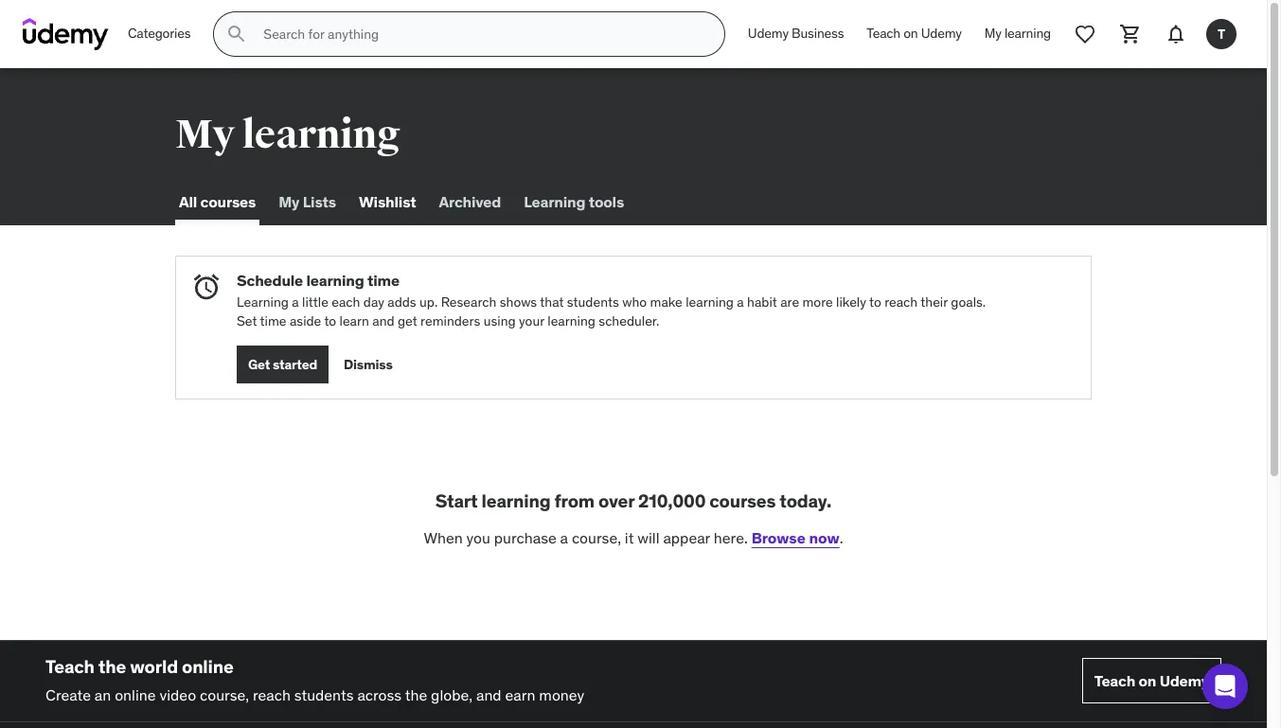 Task type: describe. For each thing, give the bounding box(es) containing it.
you
[[467, 529, 491, 548]]

udemy business link
[[737, 11, 856, 57]]

reach inside schedule learning time learning a little each day adds up. research shows that students who make learning a habit are more likely to reach their goals. set time aside to learn and get reminders using your learning scheduler.
[[885, 294, 918, 311]]

1 horizontal spatial learning
[[524, 193, 586, 212]]

here.
[[714, 529, 748, 548]]

world
[[130, 655, 178, 678]]

wishlist link
[[355, 180, 420, 225]]

1 vertical spatial time
[[260, 312, 287, 329]]

learning right make
[[686, 294, 734, 311]]

globe,
[[431, 686, 473, 705]]

habit
[[747, 294, 777, 311]]

Search for anything text field
[[260, 18, 702, 50]]

all courses
[[179, 193, 256, 212]]

learning up lists
[[242, 111, 400, 159]]

my learning inside my learning link
[[985, 25, 1051, 42]]

over
[[599, 490, 635, 513]]

t link
[[1199, 11, 1245, 57]]

notifications image
[[1165, 23, 1188, 45]]

udemy for teach on udemy link to the left
[[921, 25, 962, 42]]

learning inside my learning link
[[1005, 25, 1051, 42]]

schedule
[[237, 271, 303, 290]]

0 vertical spatial the
[[98, 655, 126, 678]]

learn
[[340, 312, 369, 329]]

0 vertical spatial on
[[904, 25, 918, 42]]

when
[[424, 529, 463, 548]]

0 horizontal spatial teach on udemy link
[[856, 11, 973, 57]]

day
[[364, 294, 384, 311]]

0 horizontal spatial udemy
[[748, 25, 789, 42]]

scheduler.
[[599, 312, 660, 329]]

wishlist image
[[1074, 23, 1097, 45]]

when you purchase a course, it will appear here. browse now .
[[424, 529, 843, 548]]

students inside "teach the world online create an online video course, reach students across the globe, and earn money"
[[294, 686, 354, 705]]

my lists
[[279, 193, 336, 212]]

and inside schedule learning time learning a little each day adds up. research shows that students who make learning a habit are more likely to reach their goals. set time aside to learn and get reminders using your learning scheduler.
[[372, 312, 395, 329]]

adds
[[388, 294, 416, 311]]

purchase
[[494, 529, 557, 548]]

and inside "teach the world online create an online video course, reach students across the globe, and earn money"
[[476, 686, 502, 705]]

students inside schedule learning time learning a little each day adds up. research shows that students who make learning a habit are more likely to reach their goals. set time aside to learn and get reminders using your learning scheduler.
[[567, 294, 619, 311]]

udemy image
[[23, 18, 109, 50]]

0 horizontal spatial courses
[[200, 193, 256, 212]]

start
[[435, 490, 478, 513]]

each
[[332, 294, 360, 311]]

that
[[540, 294, 564, 311]]

browse now link
[[752, 529, 840, 548]]

1 horizontal spatial teach
[[867, 25, 901, 42]]

teach on udemy for bottom teach on udemy link
[[1095, 671, 1210, 690]]

make
[[650, 294, 683, 311]]

are
[[781, 294, 799, 311]]

2 horizontal spatial a
[[737, 294, 744, 311]]

1 horizontal spatial online
[[182, 655, 234, 678]]

get
[[248, 356, 270, 373]]

all
[[179, 193, 197, 212]]

course, inside "teach the world online create an online video course, reach students across the globe, and earn money"
[[200, 686, 249, 705]]

learning up purchase
[[482, 490, 551, 513]]

0 vertical spatial course,
[[572, 529, 621, 548]]

1 horizontal spatial a
[[560, 529, 568, 548]]

0 horizontal spatial to
[[324, 312, 336, 329]]

0 horizontal spatial my learning
[[175, 111, 400, 159]]

create
[[45, 686, 91, 705]]

teach on udemy for teach on udemy link to the left
[[867, 25, 962, 42]]

0 horizontal spatial a
[[292, 294, 299, 311]]

my for my lists link
[[279, 193, 300, 212]]

archived link
[[435, 180, 505, 225]]



Task type: vqa. For each thing, say whether or not it's contained in the screenshot.
left courses
yes



Task type: locate. For each thing, give the bounding box(es) containing it.
reach left their
[[885, 294, 918, 311]]

today.
[[780, 490, 832, 513]]

and left the earn
[[476, 686, 502, 705]]

online right an
[[115, 686, 156, 705]]

0 horizontal spatial learning
[[237, 294, 289, 311]]

schedule learning time learning a little each day adds up. research shows that students who make learning a habit are more likely to reach their goals. set time aside to learn and get reminders using your learning scheduler.
[[237, 271, 986, 329]]

course, right "video"
[[200, 686, 249, 705]]

students left across at the bottom left
[[294, 686, 354, 705]]

an
[[95, 686, 111, 705]]

udemy for bottom teach on udemy link
[[1160, 671, 1210, 690]]

0 vertical spatial teach on udemy link
[[856, 11, 973, 57]]

a left "habit"
[[737, 294, 744, 311]]

1 vertical spatial courses
[[710, 490, 776, 513]]

my
[[985, 25, 1002, 42], [175, 111, 235, 159], [279, 193, 300, 212]]

0 vertical spatial reach
[[885, 294, 918, 311]]

2 horizontal spatial teach
[[1095, 671, 1136, 690]]

all courses link
[[175, 180, 260, 225]]

students
[[567, 294, 619, 311], [294, 686, 354, 705]]

0 vertical spatial teach on udemy
[[867, 25, 962, 42]]

teach inside "teach the world online create an online video course, reach students across the globe, and earn money"
[[45, 655, 95, 678]]

the up an
[[98, 655, 126, 678]]

1 horizontal spatial teach on udemy link
[[1082, 658, 1222, 704]]

will
[[638, 529, 660, 548]]

0 vertical spatial learning
[[524, 193, 586, 212]]

t
[[1218, 25, 1226, 42]]

shopping cart with 0 items image
[[1120, 23, 1142, 45]]

0 horizontal spatial teach on udemy
[[867, 25, 962, 42]]

1 vertical spatial students
[[294, 686, 354, 705]]

my up all courses
[[175, 111, 235, 159]]

their
[[921, 294, 948, 311]]

time up day at top left
[[367, 271, 400, 290]]

1 vertical spatial learning
[[237, 294, 289, 311]]

my learning
[[985, 25, 1051, 42], [175, 111, 400, 159]]

0 horizontal spatial reach
[[253, 686, 291, 705]]

1 horizontal spatial my learning
[[985, 25, 1051, 42]]

1 vertical spatial to
[[324, 312, 336, 329]]

2 horizontal spatial udemy
[[1160, 671, 1210, 690]]

now
[[809, 529, 840, 548]]

reminders
[[421, 312, 481, 329]]

reach right "video"
[[253, 686, 291, 705]]

0 vertical spatial my
[[985, 25, 1002, 42]]

up.
[[420, 294, 438, 311]]

online up "video"
[[182, 655, 234, 678]]

learning up each
[[306, 271, 364, 290]]

to right likely
[[870, 294, 882, 311]]

teach the world online create an online video course, reach students across the globe, and earn money
[[45, 655, 585, 705]]

your
[[519, 312, 545, 329]]

research
[[441, 294, 497, 311]]

browse
[[752, 529, 806, 548]]

shows
[[500, 294, 537, 311]]

a down from
[[560, 529, 568, 548]]

my for my learning link
[[985, 25, 1002, 42]]

my left lists
[[279, 193, 300, 212]]

dismiss
[[344, 356, 393, 373]]

submit search image
[[226, 23, 248, 45]]

wishlist
[[359, 193, 416, 212]]

0 vertical spatial online
[[182, 655, 234, 678]]

video
[[160, 686, 196, 705]]

my learning up my lists
[[175, 111, 400, 159]]

2 horizontal spatial my
[[985, 25, 1002, 42]]

on
[[904, 25, 918, 42], [1139, 671, 1157, 690]]

1 vertical spatial course,
[[200, 686, 249, 705]]

learning left wishlist icon
[[1005, 25, 1051, 42]]

0 vertical spatial time
[[367, 271, 400, 290]]

0 horizontal spatial course,
[[200, 686, 249, 705]]

1 vertical spatial teach on udemy link
[[1082, 658, 1222, 704]]

my left wishlist icon
[[985, 25, 1002, 42]]

learning left tools
[[524, 193, 586, 212]]

1 horizontal spatial course,
[[572, 529, 621, 548]]

1 horizontal spatial udemy
[[921, 25, 962, 42]]

2 vertical spatial my
[[279, 193, 300, 212]]

.
[[840, 529, 843, 548]]

using
[[484, 312, 516, 329]]

1 horizontal spatial time
[[367, 271, 400, 290]]

across
[[357, 686, 402, 705]]

1 vertical spatial and
[[476, 686, 502, 705]]

udemy
[[748, 25, 789, 42], [921, 25, 962, 42], [1160, 671, 1210, 690]]

teach on udemy
[[867, 25, 962, 42], [1095, 671, 1210, 690]]

aside
[[290, 312, 321, 329]]

0 horizontal spatial the
[[98, 655, 126, 678]]

goals.
[[951, 294, 986, 311]]

tools
[[589, 193, 624, 212]]

online
[[182, 655, 234, 678], [115, 686, 156, 705]]

time
[[367, 271, 400, 290], [260, 312, 287, 329]]

get started
[[248, 356, 317, 373]]

start learning from over 210,000 courses today.
[[435, 490, 832, 513]]

0 vertical spatial courses
[[200, 193, 256, 212]]

learning down the schedule
[[237, 294, 289, 311]]

get
[[398, 312, 417, 329]]

1 horizontal spatial courses
[[710, 490, 776, 513]]

0 horizontal spatial my
[[175, 111, 235, 159]]

0 vertical spatial students
[[567, 294, 619, 311]]

udemy business
[[748, 25, 844, 42]]

money
[[539, 686, 585, 705]]

1 vertical spatial reach
[[253, 686, 291, 705]]

categories button
[[117, 11, 202, 57]]

earn
[[505, 686, 536, 705]]

who
[[622, 294, 647, 311]]

and down day at top left
[[372, 312, 395, 329]]

1 horizontal spatial on
[[1139, 671, 1157, 690]]

course, left it
[[572, 529, 621, 548]]

from
[[555, 490, 595, 513]]

learning tools
[[524, 193, 624, 212]]

0 horizontal spatial and
[[372, 312, 395, 329]]

learning down that
[[548, 312, 596, 329]]

my lists link
[[275, 180, 340, 225]]

business
[[792, 25, 844, 42]]

reach
[[885, 294, 918, 311], [253, 686, 291, 705]]

course,
[[572, 529, 621, 548], [200, 686, 249, 705]]

1 vertical spatial online
[[115, 686, 156, 705]]

0 vertical spatial to
[[870, 294, 882, 311]]

0 horizontal spatial online
[[115, 686, 156, 705]]

to down the little on the left
[[324, 312, 336, 329]]

appear
[[663, 529, 710, 548]]

courses
[[200, 193, 256, 212], [710, 490, 776, 513]]

archived
[[439, 193, 501, 212]]

reach inside "teach the world online create an online video course, reach students across the globe, and earn money"
[[253, 686, 291, 705]]

little
[[302, 294, 329, 311]]

0 vertical spatial my learning
[[985, 25, 1051, 42]]

a left the little on the left
[[292, 294, 299, 311]]

1 horizontal spatial teach on udemy
[[1095, 671, 1210, 690]]

0 vertical spatial and
[[372, 312, 395, 329]]

1 horizontal spatial students
[[567, 294, 619, 311]]

started
[[273, 356, 317, 373]]

categories
[[128, 25, 191, 42]]

get started button
[[237, 346, 329, 384]]

my learning left wishlist icon
[[985, 25, 1051, 42]]

time right "set"
[[260, 312, 287, 329]]

likely
[[836, 294, 867, 311]]

courses up here.
[[710, 490, 776, 513]]

students up scheduler.
[[567, 294, 619, 311]]

1 vertical spatial my learning
[[175, 111, 400, 159]]

0 horizontal spatial on
[[904, 25, 918, 42]]

0 horizontal spatial students
[[294, 686, 354, 705]]

learning inside schedule learning time learning a little each day adds up. research shows that students who make learning a habit are more likely to reach their goals. set time aside to learn and get reminders using your learning scheduler.
[[237, 294, 289, 311]]

teach on udemy link
[[856, 11, 973, 57], [1082, 658, 1222, 704]]

and
[[372, 312, 395, 329], [476, 686, 502, 705]]

the left globe,
[[405, 686, 427, 705]]

dismiss button
[[344, 346, 393, 384]]

1 vertical spatial on
[[1139, 671, 1157, 690]]

0 horizontal spatial teach
[[45, 655, 95, 678]]

lists
[[303, 193, 336, 212]]

my learning link
[[973, 11, 1063, 57]]

1 vertical spatial the
[[405, 686, 427, 705]]

courses right all
[[200, 193, 256, 212]]

1 horizontal spatial my
[[279, 193, 300, 212]]

it
[[625, 529, 634, 548]]

the
[[98, 655, 126, 678], [405, 686, 427, 705]]

1 horizontal spatial reach
[[885, 294, 918, 311]]

learning tools link
[[520, 180, 628, 225]]

a
[[292, 294, 299, 311], [737, 294, 744, 311], [560, 529, 568, 548]]

set
[[237, 312, 257, 329]]

to
[[870, 294, 882, 311], [324, 312, 336, 329]]

0 horizontal spatial time
[[260, 312, 287, 329]]

1 vertical spatial my
[[175, 111, 235, 159]]

1 vertical spatial teach on udemy
[[1095, 671, 1210, 690]]

learning
[[524, 193, 586, 212], [237, 294, 289, 311]]

1 horizontal spatial the
[[405, 686, 427, 705]]

1 horizontal spatial to
[[870, 294, 882, 311]]

210,000
[[638, 490, 706, 513]]

1 horizontal spatial and
[[476, 686, 502, 705]]

teach
[[867, 25, 901, 42], [45, 655, 95, 678], [1095, 671, 1136, 690]]

learning
[[1005, 25, 1051, 42], [242, 111, 400, 159], [306, 271, 364, 290], [686, 294, 734, 311], [548, 312, 596, 329], [482, 490, 551, 513]]

more
[[803, 294, 833, 311]]



